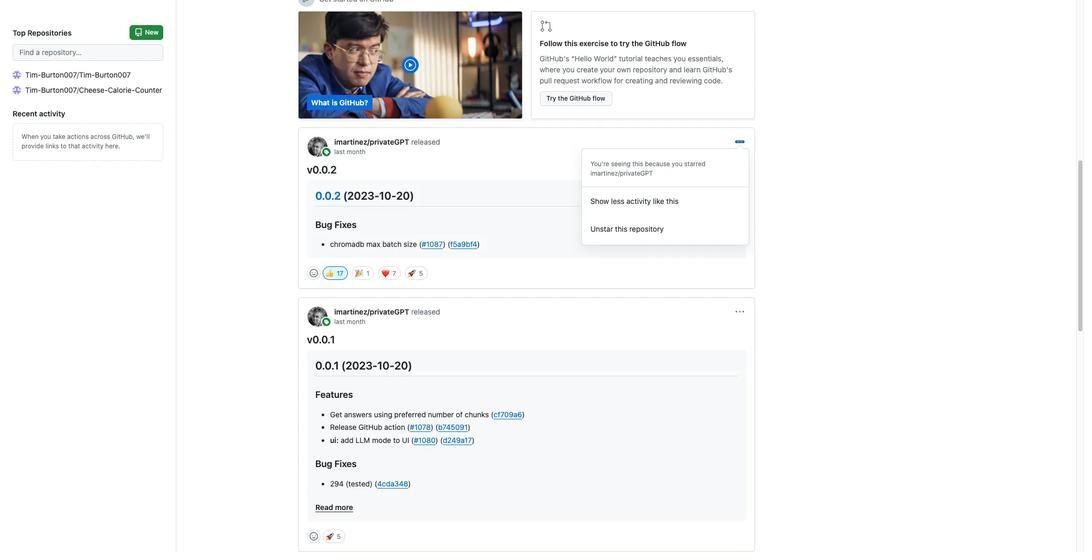 Task type: locate. For each thing, give the bounding box(es) containing it.
this
[[565, 39, 578, 48], [633, 160, 644, 168], [667, 197, 679, 206], [615, 225, 628, 234]]

less
[[611, 197, 625, 206]]

card preview element for v0.0.2
[[307, 181, 747, 259]]

0 vertical spatial fixes
[[335, 219, 357, 230]]

1 horizontal spatial the
[[632, 39, 643, 48]]

1 horizontal spatial github's
[[703, 65, 733, 74]]

0 vertical spatial 🚀
[[408, 268, 416, 279]]

0 vertical spatial imartinez/privategpt
[[334, 138, 409, 146]]

#1087 link
[[422, 240, 443, 249]]

imartinez/privategpt link down 1
[[334, 308, 409, 317]]

294
[[330, 480, 344, 489]]

1 vertical spatial month
[[347, 318, 366, 326]]

2 feed tag image from the top
[[322, 318, 331, 327]]

1 vertical spatial /
[[77, 86, 79, 94]]

add or remove reactions element
[[307, 267, 321, 281], [307, 530, 321, 544]]

🚀 5 right "7"
[[408, 268, 423, 279]]

1 vertical spatial 🚀
[[326, 532, 334, 542]]

show less activity like this button
[[582, 187, 749, 215]]

2 add or remove reactions image from the top
[[310, 533, 318, 541]]

1 feed tag image from the top
[[322, 148, 331, 156]]

flow up 'learn'
[[672, 39, 687, 48]]

add or remove reactions element down read
[[307, 530, 321, 544]]

this right seeing
[[633, 160, 644, 168]]

/ for tim-
[[77, 70, 79, 79]]

1 released from the top
[[411, 138, 440, 146]]

/ up cheese-
[[77, 70, 79, 79]]

0 vertical spatial bug fixes
[[316, 219, 357, 230]]

0 horizontal spatial github
[[359, 423, 382, 432]]

github down request
[[570, 94, 591, 102]]

last up v0.0.2
[[334, 148, 345, 156]]

0 horizontal spatial 5
[[337, 533, 341, 541]]

1 horizontal spatial to
[[393, 436, 400, 445]]

across
[[91, 133, 110, 141]]

fixes
[[335, 219, 357, 230], [335, 459, 357, 470]]

repository
[[633, 65, 668, 74], [630, 225, 664, 234]]

bug fixes up chromadb
[[316, 219, 357, 230]]

git pull request image
[[540, 20, 553, 33]]

0 vertical spatial add or remove reactions element
[[307, 267, 321, 281]]

1 vertical spatial 10-
[[378, 360, 395, 372]]

and up reviewing
[[669, 65, 682, 74]]

imartinez/privategpt down 1
[[334, 308, 409, 317]]

unstar this repository button
[[582, 215, 749, 243]]

add or remove reactions element for v0.0.2
[[307, 267, 321, 281]]

20) up chromadb max batch size ( #1087 ) ( f5a9bf4 )
[[396, 190, 414, 202]]

1 vertical spatial add or remove reactions image
[[310, 533, 318, 541]]

2 horizontal spatial activity
[[627, 197, 651, 206]]

0 horizontal spatial 🚀 5
[[326, 532, 341, 542]]

1 last month from the top
[[334, 148, 366, 156]]

1 vertical spatial the
[[558, 94, 568, 102]]

0 vertical spatial add or remove reactions image
[[310, 270, 318, 278]]

and right creating
[[655, 76, 668, 85]]

2 vertical spatial activity
[[627, 197, 651, 206]]

bug fixes up 294 at the left
[[316, 459, 357, 470]]

to inside the when you take actions across github, we'll provide links to that activity here.
[[61, 142, 67, 150]]

0 vertical spatial last
[[334, 148, 345, 156]]

@imartinez profile image
[[307, 136, 328, 157], [307, 307, 328, 328]]

card preview element containing 0.0.1 (2023-10-20)
[[307, 351, 747, 522]]

your
[[600, 65, 615, 74]]

0 vertical spatial /
[[77, 70, 79, 79]]

17
[[337, 270, 344, 278]]

1 vertical spatial 5
[[337, 533, 341, 541]]

0 vertical spatial 20)
[[396, 190, 414, 202]]

(2023- right 0.0.1 at the left bottom of page
[[342, 360, 378, 372]]

this right like
[[667, 197, 679, 206]]

(2023- for 0.0.1
[[342, 360, 378, 372]]

flow down workflow
[[593, 94, 606, 102]]

(2023- right 0.0.2
[[343, 190, 379, 202]]

v0.0.1
[[307, 334, 335, 346]]

0 vertical spatial card preview element
[[307, 181, 747, 259]]

#1087
[[422, 240, 443, 249]]

4cda348
[[377, 480, 408, 489]]

0 vertical spatial github's
[[540, 54, 570, 63]]

1 vertical spatial activity
[[82, 142, 104, 150]]

mortar board image
[[302, 0, 311, 3]]

using
[[374, 410, 392, 419]]

/ down tim-burton007 / tim-burton007
[[77, 86, 79, 94]]

menu
[[582, 149, 750, 246]]

month
[[347, 148, 366, 156], [347, 318, 366, 326]]

5 down read more in the bottom left of the page
[[337, 533, 341, 541]]

2 @imartinez profile image from the top
[[307, 307, 328, 328]]

own
[[617, 65, 631, 74]]

2 imartinez/privategpt link from the top
[[334, 308, 409, 317]]

github's up where
[[540, 54, 570, 63]]

1 vertical spatial imartinez/privategpt released
[[334, 308, 440, 317]]

1 @imartinez profile image from the top
[[307, 136, 328, 157]]

1 horizontal spatial activity
[[82, 142, 104, 150]]

1 month from the top
[[347, 148, 366, 156]]

that
[[68, 142, 80, 150]]

github up teaches on the top
[[645, 39, 670, 48]]

bug up 294 at the left
[[316, 459, 332, 470]]

1 vertical spatial feed item heading menu image
[[736, 308, 744, 317]]

0 vertical spatial last month
[[334, 148, 366, 156]]

0 horizontal spatial github's
[[540, 54, 570, 63]]

month for v0.0.1
[[347, 318, 366, 326]]

1 vertical spatial released
[[411, 308, 440, 317]]

( right #1080 link
[[440, 436, 443, 445]]

2 feed item heading menu image from the top
[[736, 308, 744, 317]]

actions
[[67, 133, 89, 141]]

this inside the try the github flow element
[[565, 39, 578, 48]]

imartinez/privategpt link for v0.0.1
[[334, 308, 409, 317]]

0 vertical spatial (2023-
[[343, 190, 379, 202]]

#1078
[[410, 423, 431, 432]]

1 vertical spatial and
[[655, 76, 668, 85]]

feed item heading menu image
[[736, 138, 744, 146], [736, 308, 744, 317]]

0 vertical spatial @imartinez profile image
[[307, 136, 328, 157]]

bug
[[316, 219, 332, 230], [316, 459, 332, 470]]

last month up v0.0.1
[[334, 318, 366, 326]]

tim burton007 image
[[13, 71, 21, 79]]

what is github?
[[311, 98, 368, 107]]

add or remove reactions image down read
[[310, 533, 318, 541]]

tim- right tim burton007 image
[[25, 70, 41, 79]]

repository down teaches on the top
[[633, 65, 668, 74]]

2 card preview element from the top
[[307, 351, 747, 522]]

(
[[419, 240, 422, 249], [448, 240, 451, 249], [491, 410, 494, 419], [407, 423, 410, 432], [436, 423, 438, 432], [411, 436, 414, 445], [440, 436, 443, 445], [375, 480, 377, 489]]

imartinez/privategpt link for v0.0.2
[[334, 138, 409, 146]]

"hello
[[572, 54, 592, 63]]

1 / from the top
[[77, 70, 79, 79]]

1 vertical spatial add or remove reactions element
[[307, 530, 321, 544]]

get
[[330, 410, 342, 419]]

2 add or remove reactions element from the top
[[307, 530, 321, 544]]

show
[[591, 197, 609, 206]]

b745091
[[438, 423, 468, 432]]

1 vertical spatial repository
[[630, 225, 664, 234]]

2 last month from the top
[[334, 318, 366, 326]]

you left starred
[[672, 160, 683, 168]]

1 bug from the top
[[316, 219, 332, 230]]

0 vertical spatial and
[[669, 65, 682, 74]]

this inside "you're seeing this because you starred imartinez/privategpt"
[[633, 160, 644, 168]]

released
[[411, 138, 440, 146], [411, 308, 440, 317]]

d249a17
[[443, 436, 472, 445]]

2 bug fixes from the top
[[316, 459, 357, 470]]

pull
[[540, 76, 552, 85]]

imartinez/privategpt released down ❤️ 7
[[334, 308, 440, 317]]

1 imartinez/privategpt link from the top
[[334, 138, 409, 146]]

burton007 down tim-burton007 / tim-burton007
[[41, 86, 77, 94]]

imartinez/privategpt down github? at the left top of page
[[334, 138, 409, 146]]

10- up using
[[378, 360, 395, 372]]

0.0.1
[[316, 360, 339, 372]]

burton007 down top repositories 'search box'
[[41, 70, 77, 79]]

to left try
[[611, 39, 618, 48]]

github's
[[540, 54, 570, 63], [703, 65, 733, 74]]

fixes up chromadb
[[335, 219, 357, 230]]

cheese calorie counter image
[[13, 86, 21, 94]]

1 vertical spatial (2023-
[[342, 360, 378, 372]]

feed tag image for v0.0.2
[[322, 148, 331, 156]]

0 vertical spatial feed tag image
[[322, 148, 331, 156]]

last
[[334, 148, 345, 156], [334, 318, 345, 326]]

0 horizontal spatial to
[[61, 142, 67, 150]]

follow this exercise to try the github flow
[[540, 39, 687, 48]]

github,
[[112, 133, 135, 141]]

1 horizontal spatial 5
[[419, 270, 423, 278]]

and
[[669, 65, 682, 74], [655, 76, 668, 85]]

you're seeing this because you starred imartinez/privategpt
[[591, 160, 706, 177]]

seeing
[[611, 160, 631, 168]]

0 vertical spatial imartinez/privategpt link
[[334, 138, 409, 146]]

1 vertical spatial card preview element
[[307, 351, 747, 522]]

1 horizontal spatial github
[[570, 94, 591, 102]]

fixes up 294 at the left
[[335, 459, 357, 470]]

1 vertical spatial bug fixes
[[316, 459, 357, 470]]

1 horizontal spatial flow
[[672, 39, 687, 48]]

10- for 0.0.2 (2023-10-20)
[[379, 190, 396, 202]]

repository down show less activity like this
[[630, 225, 664, 234]]

0 vertical spatial 🚀 5
[[408, 268, 423, 279]]

10- up batch
[[379, 190, 396, 202]]

last month up v0.0.2
[[334, 148, 366, 156]]

to down take at the left of page
[[61, 142, 67, 150]]

read more link
[[316, 498, 738, 513]]

new
[[145, 28, 159, 36]]

1 vertical spatial last month
[[334, 318, 366, 326]]

2 vertical spatial github
[[359, 423, 382, 432]]

0 vertical spatial activity
[[39, 109, 65, 118]]

starred
[[685, 160, 706, 168]]

1 vertical spatial github's
[[703, 65, 733, 74]]

add or remove reactions element for v0.0.1
[[307, 530, 321, 544]]

1 horizontal spatial 🚀 5
[[408, 268, 423, 279]]

294 (tested) ( 4cda348 )
[[330, 480, 411, 489]]

imartinez/privategpt down seeing
[[591, 170, 653, 177]]

card preview element for v0.0.1
[[307, 351, 747, 522]]

0 vertical spatial 5
[[419, 270, 423, 278]]

month up 0.0.2 (2023-10-20) at the top left of the page
[[347, 148, 366, 156]]

this up "hello
[[565, 39, 578, 48]]

you
[[674, 54, 686, 63], [563, 65, 575, 74], [40, 133, 51, 141], [672, 160, 683, 168]]

what is github? link
[[299, 12, 522, 119]]

🚀
[[408, 268, 416, 279], [326, 532, 334, 542]]

0 vertical spatial github
[[645, 39, 670, 48]]

ui
[[402, 436, 409, 445]]

🚀 5
[[408, 268, 423, 279], [326, 532, 341, 542]]

1 vertical spatial bug
[[316, 459, 332, 470]]

0 horizontal spatial flow
[[593, 94, 606, 102]]

last up v0.0.1
[[334, 318, 345, 326]]

card preview element containing 0.0.2
[[307, 181, 747, 259]]

1 imartinez/privategpt released from the top
[[334, 138, 440, 146]]

activity left like
[[627, 197, 651, 206]]

tim- right cheese calorie counter icon
[[25, 86, 41, 94]]

you up links
[[40, 133, 51, 141]]

5
[[419, 270, 423, 278], [337, 533, 341, 541]]

feed tag image up v0.0.2
[[322, 148, 331, 156]]

imartinez/privategpt link
[[334, 138, 409, 146], [334, 308, 409, 317]]

0 vertical spatial to
[[611, 39, 618, 48]]

20) up preferred
[[395, 360, 412, 372]]

1 vertical spatial last
[[334, 318, 345, 326]]

0 vertical spatial 10-
[[379, 190, 396, 202]]

2 vertical spatial imartinez/privategpt
[[334, 308, 409, 317]]

2 month from the top
[[347, 318, 366, 326]]

github's up code. on the right top of page
[[703, 65, 733, 74]]

( right chunks
[[491, 410, 494, 419]]

answers
[[344, 410, 372, 419]]

(2023-
[[343, 190, 379, 202], [342, 360, 378, 372]]

0 vertical spatial released
[[411, 138, 440, 146]]

0.0.2 link
[[316, 190, 341, 202]]

released for v0.0.1
[[411, 308, 440, 317]]

github?
[[340, 98, 368, 107]]

1 add or remove reactions image from the top
[[310, 270, 318, 278]]

1 vertical spatial github
[[570, 94, 591, 102]]

is
[[332, 98, 338, 107]]

month up the 0.0.1 (2023-10-20) on the left bottom of page
[[347, 318, 366, 326]]

1 horizontal spatial 🚀
[[408, 268, 416, 279]]

activity inside the when you take actions across github, we'll provide links to that activity here.
[[82, 142, 104, 150]]

20) for 0.0.2 (2023-10-20)
[[396, 190, 414, 202]]

5 right "7"
[[419, 270, 423, 278]]

🚀 down read more in the bottom left of the page
[[326, 532, 334, 542]]

🎉 1
[[355, 268, 370, 279]]

👍
[[326, 268, 334, 279]]

activity down across
[[82, 142, 104, 150]]

1 vertical spatial flow
[[593, 94, 606, 102]]

0 vertical spatial repository
[[633, 65, 668, 74]]

because
[[645, 160, 670, 168]]

tim-
[[25, 70, 41, 79], [79, 70, 95, 79], [25, 86, 41, 94]]

activity up take at the left of page
[[39, 109, 65, 118]]

you up request
[[563, 65, 575, 74]]

month for v0.0.2
[[347, 148, 366, 156]]

feed tag image for v0.0.1
[[322, 318, 331, 327]]

max
[[367, 240, 381, 249]]

2 released from the top
[[411, 308, 440, 317]]

@imartinez profile image up v0.0.2
[[307, 136, 328, 157]]

@imartinez profile image up v0.0.1
[[307, 307, 328, 328]]

code.
[[704, 76, 723, 85]]

imartinez/privategpt
[[334, 138, 409, 146], [591, 170, 653, 177], [334, 308, 409, 317]]

the
[[632, 39, 643, 48], [558, 94, 568, 102]]

(tested)
[[346, 480, 373, 489]]

2 last from the top
[[334, 318, 345, 326]]

github up llm
[[359, 423, 382, 432]]

tim- for cheese-calorie-counter
[[25, 86, 41, 94]]

2 / from the top
[[77, 86, 79, 94]]

1 vertical spatial 20)
[[395, 360, 412, 372]]

2 vertical spatial to
[[393, 436, 400, 445]]

1 last from the top
[[334, 148, 345, 156]]

2 horizontal spatial to
[[611, 39, 618, 48]]

2 bug from the top
[[316, 459, 332, 470]]

play image
[[404, 59, 417, 71]]

2 imartinez/privategpt released from the top
[[334, 308, 440, 317]]

llm
[[356, 436, 370, 445]]

imartinez/privategpt link down github? at the left top of page
[[334, 138, 409, 146]]

1 card preview element from the top
[[307, 181, 747, 259]]

bug down 0.0.2 link
[[316, 219, 332, 230]]

feed tag image
[[322, 148, 331, 156], [322, 318, 331, 327]]

to inside get answers using preferred number of chunks ( cf709a6 ) release github action ( #1078 ) ( b745091 ) ui: add llm mode to ui ( #1080 ) ( d249a17 )
[[393, 436, 400, 445]]

feed tag image up v0.0.1 link
[[322, 318, 331, 327]]

( right ui
[[411, 436, 414, 445]]

imartinez/privategpt released down github? at the left top of page
[[334, 138, 440, 146]]

0 vertical spatial bug
[[316, 219, 332, 230]]

1 vertical spatial imartinez/privategpt
[[591, 170, 653, 177]]

1 vertical spatial to
[[61, 142, 67, 150]]

( right (tested)
[[375, 480, 377, 489]]

2 fixes from the top
[[335, 459, 357, 470]]

card preview element
[[307, 181, 747, 259], [307, 351, 747, 522]]

0 vertical spatial month
[[347, 148, 366, 156]]

0 vertical spatial imartinez/privategpt released
[[334, 138, 440, 146]]

burton007 for tim-
[[41, 70, 77, 79]]

add or remove reactions image left 👍 in the left of the page
[[310, 270, 318, 278]]

1 vertical spatial 🚀 5
[[326, 532, 341, 542]]

ui:
[[330, 436, 339, 445]]

🚀 5 down read more in the bottom left of the page
[[326, 532, 341, 542]]

activity
[[39, 109, 65, 118], [82, 142, 104, 150], [627, 197, 651, 206]]

1 add or remove reactions element from the top
[[307, 267, 321, 281]]

🚀 right "7"
[[408, 268, 416, 279]]

add or remove reactions image
[[310, 270, 318, 278], [310, 533, 318, 541]]

1 vertical spatial imartinez/privategpt link
[[334, 308, 409, 317]]

0 vertical spatial feed item heading menu image
[[736, 138, 744, 146]]

4cda348 link
[[377, 480, 408, 489]]

1 vertical spatial @imartinez profile image
[[307, 307, 328, 328]]

1 vertical spatial fixes
[[335, 459, 357, 470]]

1 vertical spatial feed tag image
[[322, 318, 331, 327]]

to left ui
[[393, 436, 400, 445]]

add or remove reactions element left 👍 in the left of the page
[[307, 267, 321, 281]]

read more
[[316, 503, 353, 512]]



Task type: describe. For each thing, give the bounding box(es) containing it.
add
[[341, 436, 354, 445]]

v0.0.2
[[307, 164, 337, 176]]

imartinez/privategpt released for v0.0.1
[[334, 308, 440, 317]]

add or remove reactions image for v0.0.2
[[310, 270, 318, 278]]

what is github? element
[[298, 11, 523, 119]]

links
[[45, 142, 59, 150]]

to inside the try the github flow element
[[611, 39, 618, 48]]

( right size
[[419, 240, 422, 249]]

Top Repositories search field
[[13, 44, 163, 61]]

calorie-
[[108, 86, 135, 94]]

github's "hello world" tutorial teaches you essentials, where you create your own repository and learn github's pull request workflow for creating and reviewing code.
[[540, 54, 733, 85]]

repository inside the unstar this repository button
[[630, 225, 664, 234]]

1
[[367, 270, 370, 278]]

burton007 for cheese-
[[41, 86, 77, 94]]

imartinez/privategpt for v0.0.2
[[334, 138, 409, 146]]

👍 17
[[326, 268, 344, 279]]

b745091 link
[[438, 423, 468, 432]]

like
[[653, 197, 665, 206]]

try the github flow
[[547, 94, 606, 102]]

last for v0.0.2
[[334, 148, 345, 156]]

cheese-
[[79, 86, 108, 94]]

0.0.1 (2023-10-20)
[[316, 360, 412, 372]]

burton007 up the calorie-
[[95, 70, 131, 79]]

❤️ 7
[[381, 268, 396, 279]]

try
[[547, 94, 557, 102]]

github inside get answers using preferred number of chunks ( cf709a6 ) release github action ( #1078 ) ( b745091 ) ui: add llm mode to ui ( #1080 ) ( d249a17 )
[[359, 423, 382, 432]]

20) for 0.0.1 (2023-10-20)
[[395, 360, 412, 372]]

you inside "you're seeing this because you starred imartinez/privategpt"
[[672, 160, 683, 168]]

0 horizontal spatial 🚀
[[326, 532, 334, 542]]

0.0.2 (2023-10-20)
[[316, 190, 414, 202]]

tim- for tim-burton007
[[25, 70, 41, 79]]

0 horizontal spatial the
[[558, 94, 568, 102]]

creating
[[626, 76, 653, 85]]

10- for 0.0.1 (2023-10-20)
[[378, 360, 395, 372]]

0 vertical spatial flow
[[672, 39, 687, 48]]

batch
[[383, 240, 402, 249]]

tim- up cheese-
[[79, 70, 95, 79]]

this right unstar
[[615, 225, 628, 234]]

1 fixes from the top
[[335, 219, 357, 230]]

chromadb max batch size ( #1087 ) ( f5a9bf4 )
[[330, 240, 480, 249]]

we'll
[[136, 133, 150, 141]]

you're
[[591, 160, 610, 168]]

#1078 link
[[410, 423, 431, 432]]

learn
[[684, 65, 701, 74]]

request
[[554, 76, 580, 85]]

d249a17 link
[[443, 436, 472, 445]]

repository inside 'github's "hello world" tutorial teaches you essentials, where you create your own repository and learn github's pull request workflow for creating and reviewing code.'
[[633, 65, 668, 74]]

top repositories
[[13, 28, 72, 37]]

of
[[456, 410, 463, 419]]

2 horizontal spatial github
[[645, 39, 670, 48]]

more
[[335, 503, 353, 512]]

take
[[53, 133, 65, 141]]

0 horizontal spatial activity
[[39, 109, 65, 118]]

imartinez/privategpt inside "you're seeing this because you starred imartinez/privategpt"
[[591, 170, 653, 177]]

features
[[316, 390, 353, 401]]

repositories
[[27, 28, 72, 37]]

release
[[330, 423, 357, 432]]

imartinez/privategpt released for v0.0.2
[[334, 138, 440, 146]]

try the github flow link
[[540, 91, 612, 106]]

what is github? image
[[299, 12, 522, 119]]

Find a repository… text field
[[13, 44, 163, 61]]

1 bug fixes from the top
[[316, 219, 357, 230]]

you up 'learn'
[[674, 54, 686, 63]]

@imartinez profile image for v0.0.2
[[307, 136, 328, 157]]

tim-burton007 / tim-burton007
[[25, 70, 131, 79]]

0 vertical spatial the
[[632, 39, 643, 48]]

what
[[311, 98, 330, 107]]

v0.0.1 link
[[307, 334, 335, 346]]

when
[[22, 133, 39, 141]]

last for v0.0.1
[[334, 318, 345, 326]]

show less activity like this
[[591, 197, 679, 206]]

( right #1087
[[448, 240, 451, 249]]

🎉
[[355, 268, 363, 279]]

follow
[[540, 39, 563, 48]]

0 horizontal spatial and
[[655, 76, 668, 85]]

where
[[540, 65, 561, 74]]

try
[[620, 39, 630, 48]]

action
[[384, 423, 405, 432]]

1 feed item heading menu image from the top
[[736, 138, 744, 146]]

( down 'number'
[[436, 423, 438, 432]]

f5a9bf4 link
[[451, 240, 477, 249]]

menu containing show less activity like this
[[582, 149, 750, 246]]

/ for cheese-
[[77, 86, 79, 94]]

for
[[614, 76, 624, 85]]

(2023- for 0.0.2
[[343, 190, 379, 202]]

unstar this repository
[[591, 225, 664, 234]]

v0.0.2 link
[[307, 164, 337, 176]]

top
[[13, 28, 26, 37]]

❤️
[[381, 268, 389, 279]]

read
[[316, 503, 333, 512]]

mode
[[372, 436, 391, 445]]

world"
[[594, 54, 617, 63]]

create
[[577, 65, 598, 74]]

activity inside button
[[627, 197, 651, 206]]

when you take actions across github, we'll provide links to that activity here.
[[22, 133, 150, 150]]

you inside the when you take actions across github, we'll provide links to that activity here.
[[40, 133, 51, 141]]

f5a9bf4
[[451, 240, 477, 249]]

exercise
[[580, 39, 609, 48]]

counter
[[135, 86, 162, 94]]

released for v0.0.2
[[411, 138, 440, 146]]

workflow
[[582, 76, 612, 85]]

@imartinez profile image for v0.0.1
[[307, 307, 328, 328]]

last month for v0.0.2
[[334, 148, 366, 156]]

try the github flow element
[[531, 11, 755, 119]]

reviewing
[[670, 76, 702, 85]]

number
[[428, 410, 454, 419]]

#1080
[[414, 436, 436, 445]]

size
[[404, 240, 417, 249]]

here.
[[105, 142, 120, 150]]

#1080 link
[[414, 436, 436, 445]]

essentials,
[[688, 54, 724, 63]]

new link
[[130, 25, 163, 40]]

1 horizontal spatial and
[[669, 65, 682, 74]]

last month for v0.0.1
[[334, 318, 366, 326]]

cf709a6
[[494, 410, 522, 419]]

add or remove reactions image for v0.0.1
[[310, 533, 318, 541]]

recent
[[13, 109, 37, 118]]

imartinez/privategpt for v0.0.1
[[334, 308, 409, 317]]

tutorial
[[619, 54, 643, 63]]

cf709a6 link
[[494, 410, 522, 419]]

( down preferred
[[407, 423, 410, 432]]



Task type: vqa. For each thing, say whether or not it's contained in the screenshot.
Suggestions list box
no



